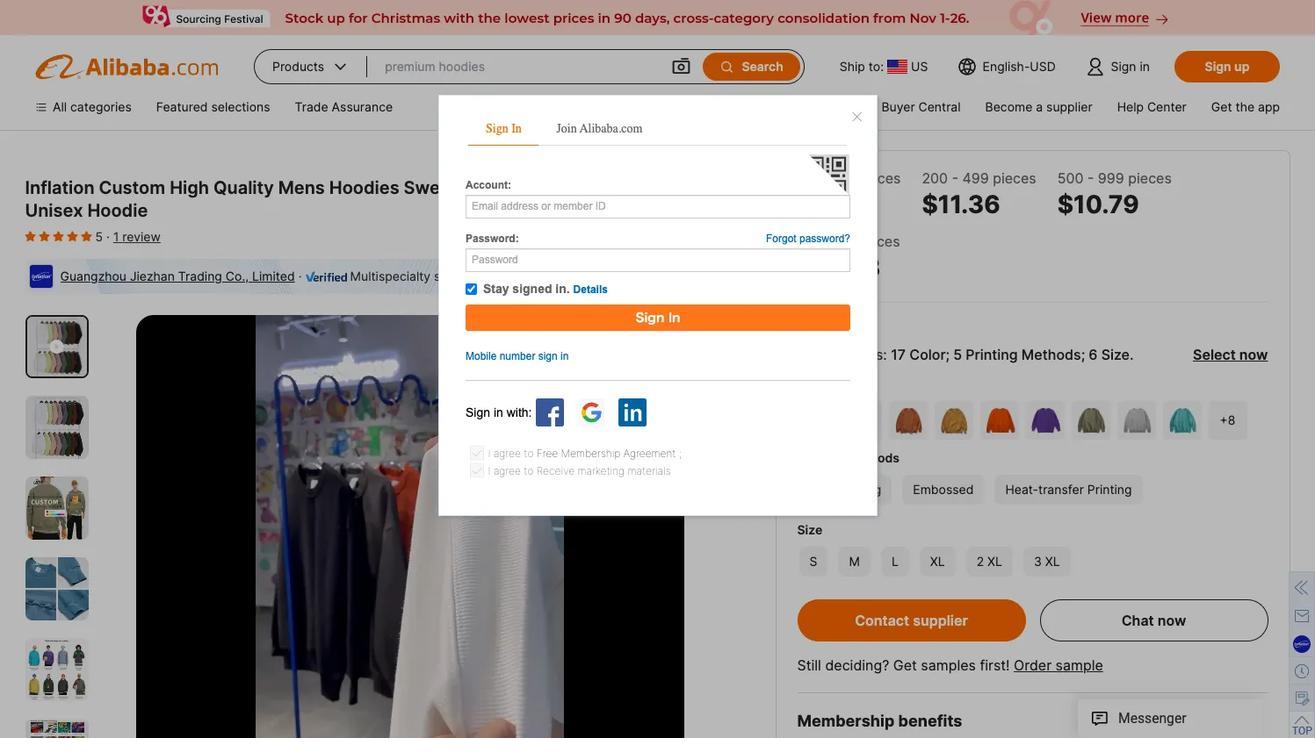 Task type: locate. For each thing, give the bounding box(es) containing it.
now right select
[[1239, 346, 1268, 364]]

contact
[[855, 612, 909, 630]]

>= 1000 pieces $10.23
[[797, 233, 900, 283]]

0 horizontal spatial ;
[[679, 447, 682, 461]]

methods
[[1022, 346, 1081, 364], [847, 451, 900, 466]]

3 xl from the left
[[1045, 554, 1060, 569]]

supplier right "a"
[[1046, 99, 1093, 114]]

still
[[797, 657, 821, 675]]

membership down "deciding?"
[[797, 712, 895, 731]]

color
[[910, 346, 946, 364], [797, 379, 829, 394]]

become a supplier
[[985, 99, 1093, 114]]

color right 17
[[910, 346, 946, 364]]

high
[[170, 177, 209, 199]]

products link
[[255, 50, 367, 83]]

; right 17
[[946, 346, 950, 364]]

size
[[1101, 346, 1130, 364], [797, 523, 822, 538]]

1 vertical spatial agree
[[494, 465, 521, 478]]

0 vertical spatial color
[[910, 346, 946, 364]]

search
[[742, 59, 783, 74]]

17
[[891, 346, 906, 364]]

xl right '2'
[[988, 554, 1002, 569]]

1 vertical spatial now
[[1158, 612, 1186, 630]]

agreement
[[623, 447, 676, 461]]

1 vertical spatial size
[[797, 523, 822, 538]]

free membership agreement link
[[537, 447, 676, 461]]

color down total
[[797, 379, 829, 394]]

pieces inside 200 - 499 pieces $11.36
[[993, 170, 1036, 187]]

1 horizontal spatial methods
[[1022, 346, 1081, 364]]

1 vertical spatial supplier
[[434, 269, 480, 284]]

i for i agree to free membership agreement ;
[[488, 447, 491, 461]]

inflation custom high quality mens hoodies sweatshirts cotton pullover men unisex hoodie
[[25, 177, 683, 221]]

xl right l
[[930, 554, 945, 569]]

2
[[977, 554, 984, 569]]

0 horizontal spatial supplier
[[434, 269, 480, 284]]

premium hoodies text field
[[385, 51, 653, 83]]

0 horizontal spatial color
[[797, 379, 829, 394]]

- inside the - 199 pieces $11.93
[[819, 170, 825, 187]]

pieces right 499
[[993, 170, 1036, 187]]

4 yrs
[[491, 269, 520, 284]]

0 horizontal spatial methods
[[847, 451, 900, 466]]

select now link
[[1193, 346, 1268, 364]]

sign
[[1111, 59, 1136, 74], [1205, 59, 1231, 74], [486, 122, 508, 137]]

2 horizontal spatial xl
[[1045, 554, 1060, 569]]

quality
[[213, 177, 274, 199]]

1 i from the top
[[488, 447, 491, 461]]

methods up puff printing
[[847, 451, 900, 466]]

agree left receive
[[494, 465, 521, 478]]

to:
[[869, 59, 884, 74]]

>=
[[797, 233, 816, 250]]

0 vertical spatial to
[[524, 447, 534, 461]]

.
[[1130, 346, 1134, 364]]

join alibaba.com link
[[542, 114, 657, 146]]

xl right 3
[[1045, 554, 1060, 569]]

3
[[1034, 554, 1042, 569]]

agree
[[494, 447, 521, 461], [494, 465, 521, 478]]

- right 500
[[1088, 170, 1094, 187]]

size right 6
[[1101, 346, 1130, 364]]

pullover
[[572, 177, 641, 199]]

guangzhou jiezhan trading co., limited
[[60, 269, 295, 284]]

supplier inside button
[[913, 612, 968, 630]]

0 horizontal spatial sign
[[486, 122, 508, 137]]

pieces inside 500 - 999 pieces $10.79
[[1128, 170, 1172, 187]]

1
[[113, 229, 119, 244]]

5
[[95, 229, 103, 244], [953, 346, 962, 364]]

membership up "marketing"
[[561, 447, 620, 461]]

limited
[[252, 269, 295, 284]]

1 agree from the top
[[494, 447, 521, 461]]

supplier for multispecialty supplier
[[434, 269, 480, 284]]

ship to:
[[840, 59, 884, 74]]

trade
[[295, 99, 328, 114]]

get
[[1211, 99, 1232, 114], [893, 657, 917, 675]]

$11.93
[[797, 190, 876, 220]]

- right 200
[[952, 170, 958, 187]]

; right agreement
[[679, 447, 682, 461]]

supplier left 4
[[434, 269, 480, 284]]

1 horizontal spatial sign
[[1111, 59, 1136, 74]]

center
[[1147, 99, 1187, 114]]

1 vertical spatial get
[[893, 657, 917, 675]]

2 agree from the top
[[494, 465, 521, 478]]

3 xl link
[[1022, 546, 1072, 579]]

1 vertical spatial i
[[488, 465, 491, 478]]

inflation
[[25, 177, 95, 199]]

2 horizontal spatial supplier
[[1046, 99, 1093, 114]]

2 - from the left
[[952, 170, 958, 187]]

0 horizontal spatial get
[[893, 657, 917, 675]]

sign up
[[1205, 59, 1250, 74]]

printing methods
[[797, 451, 900, 466]]

1 horizontal spatial color
[[910, 346, 946, 364]]

; left 6
[[1081, 346, 1085, 364]]

xl
[[930, 554, 945, 569], [988, 554, 1002, 569], [1045, 554, 1060, 569]]

favorites filling image
[[25, 229, 36, 244], [39, 229, 50, 244], [53, 229, 64, 244], [53, 229, 64, 244], [67, 229, 78, 244]]

pieces inside >= 1000 pieces $10.23
[[857, 233, 900, 250]]

0 vertical spatial agree
[[494, 447, 521, 461]]

1 horizontal spatial now
[[1239, 346, 1268, 364]]

pieces
[[857, 170, 901, 187], [993, 170, 1036, 187], [1128, 170, 1172, 187], [857, 233, 900, 250]]

english-
[[983, 59, 1030, 74]]

sign in
[[1111, 59, 1150, 74]]

pieces right 199
[[857, 170, 901, 187]]

pieces right 999
[[1128, 170, 1172, 187]]

marketing
[[578, 465, 625, 478]]

favorites filling image
[[25, 229, 36, 244], [39, 229, 50, 244], [67, 229, 78, 244], [81, 229, 92, 244], [81, 229, 92, 244]]

5 left 1
[[95, 229, 103, 244]]

5 right 17
[[953, 346, 962, 364]]

0 vertical spatial 5
[[95, 229, 103, 244]]

2 xl from the left
[[988, 554, 1002, 569]]

0 vertical spatial size
[[1101, 346, 1130, 364]]

1 review
[[113, 229, 161, 244]]

1 vertical spatial color
[[797, 379, 829, 394]]

hoodie
[[87, 200, 148, 221]]

1 to from the top
[[524, 447, 534, 461]]

to left receive
[[524, 465, 534, 478]]

2 xl link
[[964, 546, 1015, 579]]

methods left 6
[[1022, 346, 1081, 364]]

multispecialty
[[350, 269, 431, 284]]

1 xl from the left
[[930, 554, 945, 569]]

1 - from the left
[[819, 170, 825, 187]]

0 vertical spatial i
[[488, 447, 491, 461]]

m
[[849, 554, 860, 569]]

yrs
[[502, 269, 520, 284]]

total options: 17 color ; 5 printing methods ; 6 size .
[[797, 346, 1134, 364]]

i
[[488, 447, 491, 461], [488, 465, 491, 478]]

0 vertical spatial membership
[[561, 447, 620, 461]]

199
[[829, 170, 853, 187]]

- left 199
[[819, 170, 825, 187]]

0 vertical spatial get
[[1211, 99, 1232, 114]]

featured selections
[[156, 99, 270, 114]]

- inside 200 - 499 pieces $11.36
[[952, 170, 958, 187]]

2 horizontal spatial sign
[[1205, 59, 1231, 74]]

materials
[[628, 465, 671, 478]]

1 horizontal spatial 5
[[953, 346, 962, 364]]

0 vertical spatial now
[[1239, 346, 1268, 364]]

2 horizontal spatial -
[[1088, 170, 1094, 187]]

pieces right 1000
[[857, 233, 900, 250]]

buyer central
[[882, 99, 961, 114]]

size up s
[[797, 523, 822, 538]]

8
[[1228, 413, 1236, 428]]

1 vertical spatial to
[[524, 465, 534, 478]]

now right 'chat'
[[1158, 612, 1186, 630]]

i left receive
[[488, 465, 491, 478]]

to left free
[[524, 447, 534, 461]]

0 vertical spatial methods
[[1022, 346, 1081, 364]]

get left samples
[[893, 657, 917, 675]]

0 horizontal spatial -
[[819, 170, 825, 187]]

2 vertical spatial supplier
[[913, 612, 968, 630]]

i agree to free membership agreement ;
[[488, 447, 682, 461]]

products
[[272, 59, 324, 74]]

- inside 500 - 999 pieces $10.79
[[1088, 170, 1094, 187]]

1 vertical spatial 5
[[953, 346, 962, 364]]

0 horizontal spatial xl
[[930, 554, 945, 569]]

now inside button
[[1158, 612, 1186, 630]]

2 to from the top
[[524, 465, 534, 478]]

1 horizontal spatial supplier
[[913, 612, 968, 630]]

l
[[892, 554, 899, 569]]

1 vertical spatial membership
[[797, 712, 895, 731]]

0 horizontal spatial now
[[1158, 612, 1186, 630]]

1 horizontal spatial -
[[952, 170, 958, 187]]

ship
[[840, 59, 865, 74]]

featured
[[156, 99, 208, 114]]

unisex
[[25, 200, 83, 221]]

2 i from the top
[[488, 465, 491, 478]]

agree left free
[[494, 447, 521, 461]]

1 horizontal spatial xl
[[988, 554, 1002, 569]]

agree for i agree to  receive marketing materials
[[494, 465, 521, 478]]

sign for sign up
[[1205, 59, 1231, 74]]

3 - from the left
[[1088, 170, 1094, 187]]

supplier up samples
[[913, 612, 968, 630]]

i left free
[[488, 447, 491, 461]]

sign for sign in
[[1111, 59, 1136, 74]]

i agree to  receive marketing materials
[[488, 465, 671, 478]]

200 - 499 pieces $11.36
[[922, 170, 1036, 220]]

sign in
[[486, 122, 522, 137]]

multispecialty supplier
[[350, 269, 480, 284]]

get left the
[[1211, 99, 1232, 114]]



Task type: vqa. For each thing, say whether or not it's contained in the screenshot.
right $1.59 - $2.29 Min. order : 100 pieces
no



Task type: describe. For each thing, give the bounding box(es) containing it.
select
[[1193, 346, 1236, 364]]

order
[[1014, 657, 1052, 675]]

to for free
[[524, 447, 534, 461]]

membership benefits
[[797, 712, 962, 731]]

1 vertical spatial methods
[[847, 451, 900, 466]]

1000
[[820, 233, 853, 250]]

1 horizontal spatial ;
[[946, 346, 950, 364]]

s link
[[797, 546, 830, 579]]

to for receive
[[524, 465, 534, 478]]

xl for 3 xl
[[1045, 554, 1060, 569]]

us
[[911, 59, 928, 74]]

guangzhou
[[60, 269, 127, 284]]

review
[[122, 229, 161, 244]]

 search
[[719, 59, 783, 75]]

options:
[[834, 346, 887, 364]]

supplier for contact supplier
[[913, 612, 968, 630]]

hoodies
[[329, 177, 399, 199]]

assurance
[[332, 99, 393, 114]]

contact supplier button
[[797, 600, 1026, 642]]

0 horizontal spatial 5
[[95, 229, 103, 244]]

custom
[[99, 177, 165, 199]]

sign for sign in
[[486, 122, 508, 137]]

3 xl
[[1034, 554, 1060, 569]]

0 horizontal spatial size
[[797, 523, 822, 538]]

order sample link
[[1014, 657, 1103, 675]]

benefits
[[898, 712, 962, 731]]

500 - 999 pieces $10.79
[[1058, 170, 1172, 220]]

help
[[1117, 99, 1144, 114]]

contact supplier
[[855, 612, 968, 630]]

english-usd
[[983, 59, 1056, 74]]

sample
[[1056, 657, 1103, 675]]

1 horizontal spatial membership
[[797, 712, 895, 731]]

all
[[53, 99, 67, 114]]

jiezhan
[[130, 269, 175, 284]]

499
[[962, 170, 989, 187]]

now for chat now
[[1158, 612, 1186, 630]]

+
[[1220, 413, 1228, 428]]

cotton
[[510, 177, 568, 199]]

2 xl
[[977, 554, 1002, 569]]

variations
[[797, 322, 874, 340]]

puff printing link
[[797, 474, 894, 507]]

- for $10.79
[[1088, 170, 1094, 187]]

buyer
[[882, 99, 915, 114]]

2 horizontal spatial ;
[[1081, 346, 1085, 364]]

in
[[1140, 59, 1150, 74]]

men
[[645, 177, 683, 199]]

now for select now
[[1239, 346, 1268, 364]]

1 horizontal spatial size
[[1101, 346, 1130, 364]]

company logo image
[[29, 264, 53, 289]]

co.,
[[226, 269, 249, 284]]

total
[[797, 346, 830, 364]]

chat now
[[1122, 612, 1186, 630]]

i for i agree to  receive marketing materials
[[488, 465, 491, 478]]

trade assurance
[[295, 99, 393, 114]]

free
[[537, 447, 558, 461]]


[[719, 59, 735, 75]]

in
[[511, 122, 522, 137]]

0 horizontal spatial membership
[[561, 447, 620, 461]]

deciding?
[[825, 657, 889, 675]]

selections
[[211, 99, 270, 114]]

200
[[922, 170, 948, 187]]

l link
[[879, 546, 911, 579]]

s
[[810, 554, 817, 569]]

$10.23
[[797, 253, 881, 283]]

embossed link
[[901, 474, 986, 507]]

embossed
[[913, 482, 974, 497]]

1 horizontal spatial get
[[1211, 99, 1232, 114]]

500
[[1058, 170, 1084, 187]]

samples
[[921, 657, 976, 675]]

m link
[[837, 546, 872, 579]]

agree for i agree to free membership agreement ;
[[494, 447, 521, 461]]

first!
[[980, 657, 1010, 675]]

alibaba.com
[[580, 122, 643, 137]]

- 199 pieces $11.93
[[797, 170, 901, 220]]

puff printing
[[810, 482, 881, 497]]

xl for 2 xl
[[988, 554, 1002, 569]]

sign in link
[[469, 114, 539, 146]]

pieces inside the - 199 pieces $11.93
[[857, 170, 901, 187]]

6
[[1089, 346, 1098, 364]]

- for $11.36
[[952, 170, 958, 187]]

sweatshirts
[[404, 177, 505, 199]]

chat now button
[[1040, 600, 1268, 642]]

usd
[[1030, 59, 1056, 74]]

4
[[491, 269, 499, 284]]

+ 8
[[1220, 413, 1236, 428]]

become
[[985, 99, 1033, 114]]

join
[[556, 122, 577, 137]]

central
[[919, 99, 961, 114]]

get the app
[[1211, 99, 1280, 114]]

the
[[1236, 99, 1255, 114]]

all categories
[[53, 99, 132, 114]]

select now
[[1193, 346, 1268, 364]]

0 vertical spatial supplier
[[1046, 99, 1093, 114]]

heat-
[[1005, 482, 1038, 497]]



